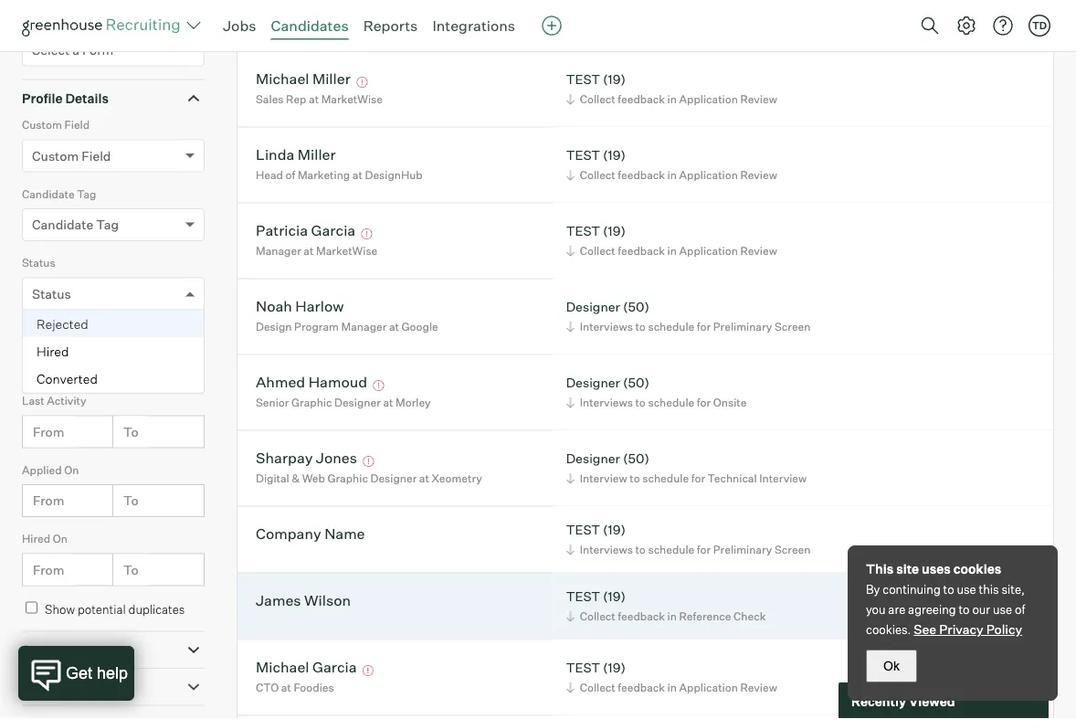 Task type: vqa. For each thing, say whether or not it's contained in the screenshot.


Task type: describe. For each thing, give the bounding box(es) containing it.
jobs
[[223, 16, 256, 35]]

garcia for michael garcia
[[313, 658, 357, 676]]

to for applied on
[[123, 493, 139, 509]]

candidate tag element
[[22, 185, 205, 254]]

viewed
[[909, 693, 956, 709]]

for for designer (50) interviews to schedule for preliminary screen
[[697, 320, 711, 334]]

interviews to schedule for onsite link
[[564, 394, 752, 411]]

test (19) collect feedback in application review for patricia garcia
[[566, 223, 778, 258]]

patricia garcia has been in application review for more than 5 days image
[[359, 229, 375, 240]]

xeometry
[[432, 472, 482, 485]]

td button
[[1025, 11, 1055, 40]]

designer inside designer (50) interviews to schedule for preliminary screen
[[566, 299, 621, 315]]

ahmed hamoud link
[[256, 373, 367, 394]]

0 vertical spatial reason
[[73, 325, 111, 339]]

program
[[294, 320, 339, 334]]

interviews to schedule for preliminary screen link for test (19)
[[564, 541, 816, 559]]

2 horizontal spatial interview
[[942, 599, 997, 615]]

a
[[72, 42, 79, 58]]

site
[[897, 561, 920, 577]]

review for michael garcia
[[741, 681, 778, 695]]

morley
[[396, 396, 431, 410]]

rejected option
[[23, 310, 204, 338]]

senior graphic designer at morley
[[256, 396, 431, 410]]

1 vertical spatial candidate
[[32, 217, 93, 233]]

designer (50) interviews to schedule for onsite
[[566, 374, 747, 410]]

linda
[[256, 145, 295, 164]]

ux/ui
[[256, 17, 288, 30]]

james wilson
[[256, 591, 351, 610]]

rejected
[[37, 316, 88, 332]]

select a form
[[32, 42, 114, 58]]

michael miller
[[256, 70, 351, 88]]

screen for (19)
[[775, 543, 811, 557]]

application for michael miller
[[680, 92, 738, 106]]

are
[[889, 602, 906, 617]]

digital & web graphic designer at xeometry
[[256, 472, 482, 485]]

activity
[[47, 394, 86, 408]]

select interview kit link
[[902, 598, 1017, 615]]

source
[[22, 642, 66, 658]]

designer (50) interviews to schedule for preliminary screen
[[566, 299, 811, 334]]

test inside test (19) interviews to schedule for preliminary screen
[[566, 522, 601, 538]]

1 vertical spatial field
[[81, 148, 111, 164]]

feedback for michael garcia
[[618, 681, 665, 695]]

reference
[[680, 610, 732, 623]]

from for last
[[33, 424, 64, 440]]

linda miller link
[[256, 145, 336, 166]]

to for last activity
[[123, 424, 139, 440]]

to for designer (50) interviews to schedule for preliminary screen
[[636, 320, 646, 334]]

potential
[[78, 602, 126, 617]]

select for select interview kit
[[902, 599, 939, 615]]

interview to schedule for technical interview link
[[564, 470, 812, 487]]

anyway,
[[352, 17, 395, 30]]

collect for michael miller
[[580, 92, 616, 106]]

on for applied on
[[64, 463, 79, 477]]

2 in from the top
[[668, 168, 677, 182]]

last activity
[[22, 394, 86, 408]]

michael for michael miller
[[256, 70, 309, 88]]

cto at foodies
[[256, 681, 334, 695]]

application for michael garcia
[[680, 681, 738, 695]]

by
[[866, 582, 881, 597]]

(50) inside designer (50) interviews to schedule for preliminary screen
[[623, 299, 650, 315]]

head
[[256, 168, 283, 182]]

ok
[[884, 659, 900, 673]]

michael miller has been in application review for more than 5 days image
[[354, 77, 370, 88]]

linda miller head of marketing at designhub
[[256, 145, 423, 182]]

privacy
[[940, 622, 984, 638]]

0 horizontal spatial interview
[[580, 472, 628, 485]]

google
[[402, 320, 438, 334]]

noah harlow link
[[256, 297, 344, 318]]

on for hired on
[[53, 532, 68, 546]]

show potential duplicates
[[45, 602, 185, 617]]

sharpay jones has been in technical interview for more than 14 days image
[[361, 456, 377, 467]]

converted option
[[23, 365, 204, 393]]

test for manager at marketwise
[[566, 223, 601, 239]]

from for hired
[[33, 562, 64, 578]]

0 vertical spatial use
[[957, 582, 977, 597]]

onsite
[[714, 396, 747, 410]]

michael garcia link
[[256, 658, 357, 679]]

uses
[[922, 561, 951, 577]]

1 vertical spatial status
[[32, 286, 71, 302]]

schedule for designer (50) interviews to schedule for preliminary screen
[[648, 320, 695, 334]]

ahmed
[[256, 373, 305, 391]]

converted
[[37, 371, 98, 387]]

see
[[914, 622, 937, 638]]

patricia garcia
[[256, 221, 356, 240]]

candidates
[[271, 16, 349, 35]]

1 horizontal spatial interview
[[760, 472, 807, 485]]

recently
[[852, 693, 907, 709]]

preliminary for (19)
[[714, 543, 773, 557]]

technical
[[708, 472, 757, 485]]

schedule for test (19) interviews to schedule for preliminary screen
[[648, 543, 695, 557]]

1 vertical spatial custom field
[[32, 148, 111, 164]]

at inside noah harlow design program manager at google
[[389, 320, 399, 334]]

reports link
[[363, 16, 418, 35]]

hired on
[[22, 532, 68, 546]]

designer inside designer (50) interview to schedule for technical interview
[[566, 450, 621, 466]]

company name
[[256, 525, 365, 543]]

(19) for cto at foodies
[[603, 660, 626, 676]]

michael miller link
[[256, 70, 351, 91]]

applied
[[22, 463, 62, 477]]

site,
[[1002, 582, 1025, 597]]

0 vertical spatial custom field
[[22, 118, 90, 132]]

(50) for sharpay jones
[[623, 450, 650, 466]]

sharpay jones link
[[256, 449, 357, 470]]

cookies.
[[866, 622, 912, 637]]

(19) for sales rep at marketwise
[[603, 71, 626, 87]]

in for michael garcia
[[668, 681, 677, 695]]

1 horizontal spatial use
[[993, 602, 1013, 617]]

sales rep at marketwise
[[256, 92, 383, 106]]

web
[[302, 472, 325, 485]]

show
[[45, 602, 75, 617]]

status element
[[22, 254, 205, 394]]

our
[[973, 602, 991, 617]]

1 vertical spatial marketwise
[[316, 244, 378, 258]]

policy
[[987, 622, 1023, 638]]

1 vertical spatial graphic
[[328, 472, 368, 485]]

test (19) interviews to schedule for preliminary screen
[[566, 522, 811, 557]]

details
[[65, 90, 109, 106]]

patricia
[[256, 221, 308, 240]]

none field inside the status element
[[23, 278, 41, 310]]

profile
[[22, 90, 63, 106]]

senior
[[256, 396, 289, 410]]

marketing
[[298, 168, 350, 182]]

custom field element
[[22, 116, 205, 185]]

1 vertical spatial tag
[[96, 217, 119, 233]]

configure image
[[956, 15, 978, 37]]

sales
[[256, 92, 284, 106]]

collect inside test (19) collect feedback in reference check
[[580, 610, 616, 623]]

to for designer (50) interviews to schedule for onsite
[[636, 396, 646, 410]]

interviews to schedule for preliminary screen link for designer (50)
[[564, 318, 816, 336]]

by continuing to use this site, you are agreeing to our use of cookies.
[[866, 582, 1026, 637]]

2 application from the top
[[680, 168, 738, 182]]

to for hired on
[[123, 562, 139, 578]]

to for designer (50) interview to schedule for technical interview
[[630, 472, 640, 485]]

james
[[256, 591, 301, 610]]

digital
[[256, 472, 290, 485]]

applied on
[[22, 463, 79, 477]]



Task type: locate. For each thing, give the bounding box(es) containing it.
interviews for designer (50) interviews to schedule for preliminary screen
[[580, 320, 633, 334]]

test (19) collect feedback in application review for michael garcia
[[566, 660, 778, 695]]

interviews to schedule for preliminary screen link up the designer (50) interviews to schedule for onsite
[[564, 318, 816, 336]]

3 collect feedback in application review link from the top
[[564, 242, 782, 260]]

rejection reason element
[[22, 323, 205, 392]]

3 collect from the top
[[580, 244, 616, 258]]

3 to from the top
[[123, 562, 139, 578]]

designer (50) interview to schedule for technical interview
[[566, 450, 807, 485]]

0 vertical spatial candidate
[[22, 187, 75, 201]]

0 horizontal spatial manager
[[256, 244, 301, 258]]

1 vertical spatial michael
[[256, 658, 309, 676]]

marketwise down 'patricia garcia has been in application review for more than 5 days' icon
[[316, 244, 378, 258]]

1 vertical spatial use
[[993, 602, 1013, 617]]

1 vertical spatial hired
[[22, 532, 50, 546]]

4 collect feedback in application review link from the top
[[564, 679, 782, 697]]

ahmed hamoud
[[256, 373, 367, 391]]

for left onsite
[[697, 396, 711, 410]]

1 horizontal spatial form
[[82, 42, 114, 58]]

michael garcia
[[256, 658, 357, 676]]

in
[[668, 92, 677, 106], [668, 168, 677, 182], [668, 244, 677, 258], [668, 610, 677, 623], [668, 681, 677, 695]]

1 test from the top
[[566, 71, 601, 87]]

&
[[292, 472, 300, 485]]

at left anyway,
[[340, 17, 350, 30]]

miller
[[313, 70, 351, 88], [298, 145, 336, 164]]

schedule up test (19) collect feedback in reference check
[[648, 543, 695, 557]]

hired up show potential duplicates option
[[22, 532, 50, 546]]

0 horizontal spatial of
[[286, 168, 296, 182]]

in for michael miller
[[668, 92, 677, 106]]

1 (50) from the top
[[623, 299, 650, 315]]

of inside linda miller head of marketing at designhub
[[286, 168, 296, 182]]

test inside test (19) collect feedback in reference check
[[566, 588, 601, 604]]

2 vertical spatial to
[[123, 562, 139, 578]]

schedule left onsite
[[648, 396, 695, 410]]

5 test from the top
[[566, 588, 601, 604]]

see privacy policy
[[914, 622, 1023, 638]]

continuing
[[883, 582, 941, 597]]

marketwise down michael miller has been in application review for more than 5 days icon
[[321, 92, 383, 106]]

rejection up the "last activity"
[[32, 355, 88, 371]]

1 vertical spatial from
[[33, 493, 64, 509]]

ok button
[[866, 650, 918, 683]]

check
[[734, 610, 766, 623]]

cookies
[[954, 561, 1002, 577]]

4 in from the top
[[668, 610, 677, 623]]

name
[[325, 525, 365, 543]]

5 in from the top
[[668, 681, 677, 695]]

screen inside designer (50) interviews to schedule for preliminary screen
[[775, 320, 811, 334]]

test for sales rep at marketwise
[[566, 71, 601, 87]]

form element
[[22, 10, 205, 79]]

td
[[1033, 19, 1048, 32]]

2 collect feedback in application review link from the top
[[564, 166, 782, 184]]

manager inside noah harlow design program manager at google
[[341, 320, 387, 334]]

0 vertical spatial custom
[[22, 118, 62, 132]]

noah harlow design program manager at google
[[256, 297, 438, 334]]

use up select interview kit link
[[957, 582, 977, 597]]

3 test from the top
[[566, 223, 601, 239]]

(50) inside the designer (50) interviews to schedule for onsite
[[623, 374, 650, 390]]

designer inside the designer (50) interviews to schedule for onsite
[[566, 374, 621, 390]]

select for select a form
[[32, 42, 70, 58]]

0 horizontal spatial form
[[22, 12, 49, 26]]

cto
[[256, 681, 279, 695]]

for inside the designer (50) interviews to schedule for onsite
[[697, 396, 711, 410]]

0 vertical spatial (50)
[[623, 299, 650, 315]]

4 test (19) collect feedback in application review from the top
[[566, 660, 778, 695]]

5 (19) from the top
[[603, 588, 626, 604]]

3 test (19) collect feedback in application review from the top
[[566, 223, 778, 258]]

for
[[697, 320, 711, 334], [697, 396, 711, 410], [692, 472, 706, 485], [697, 543, 711, 557]]

2 test (19) collect feedback in application review from the top
[[566, 147, 778, 182]]

for for designer (50) interviews to schedule for onsite
[[697, 396, 711, 410]]

collect feedback in application review link for michael miller
[[564, 91, 782, 108]]

sharpay jones
[[256, 449, 357, 467]]

3 application from the top
[[680, 244, 738, 258]]

rejection reason up the converted
[[22, 325, 111, 339]]

1 vertical spatial rejection
[[32, 355, 88, 371]]

to left 'our'
[[959, 602, 970, 617]]

0 vertical spatial form
[[22, 12, 49, 26]]

integrations link
[[433, 16, 516, 35]]

1 from from the top
[[33, 424, 64, 440]]

0 vertical spatial to
[[123, 424, 139, 440]]

schedule up the designer (50) interviews to schedule for onsite
[[648, 320, 695, 334]]

collect feedback in application review link for patricia garcia
[[564, 242, 782, 260]]

wilson
[[304, 591, 351, 610]]

1 vertical spatial miller
[[298, 145, 336, 164]]

(19) inside test (19) collect feedback in reference check
[[603, 588, 626, 604]]

at left xeometry
[[419, 472, 429, 485]]

miller up marketing
[[298, 145, 336, 164]]

rejection up the converted
[[22, 325, 70, 339]]

select left a
[[32, 42, 70, 58]]

harlow
[[295, 297, 344, 315]]

hamoud
[[309, 373, 367, 391]]

2 vertical spatial (50)
[[623, 450, 650, 466]]

to up test (19) collect feedback in reference check
[[636, 543, 646, 557]]

collect for michael garcia
[[580, 681, 616, 695]]

1 horizontal spatial of
[[1015, 602, 1026, 617]]

schedule inside designer (50) interview to schedule for technical interview
[[643, 472, 689, 485]]

(50) up the designer (50) interviews to schedule for onsite
[[623, 299, 650, 315]]

candidate
[[22, 187, 75, 201], [32, 217, 93, 233]]

0 vertical spatial candidate tag
[[22, 187, 96, 201]]

this
[[866, 561, 894, 577]]

4 test from the top
[[566, 522, 601, 538]]

3 from from the top
[[33, 562, 64, 578]]

garcia for patricia garcia
[[311, 221, 356, 240]]

0 vertical spatial graphic
[[292, 396, 332, 410]]

for for test (19) interviews to schedule for preliminary screen
[[697, 543, 711, 557]]

graphic down ahmed hamoud link
[[292, 396, 332, 410]]

schedule for designer (50) interview to schedule for technical interview
[[643, 472, 689, 485]]

1 vertical spatial interviews to schedule for preliminary screen link
[[564, 541, 816, 559]]

noah
[[256, 297, 292, 315]]

1 (19) from the top
[[603, 71, 626, 87]]

collect for patricia garcia
[[580, 244, 616, 258]]

0 vertical spatial marketwise
[[321, 92, 383, 106]]

michael
[[256, 70, 309, 88], [256, 658, 309, 676]]

6 test from the top
[[566, 660, 601, 676]]

1 application from the top
[[680, 92, 738, 106]]

in inside test (19) collect feedback in reference check
[[668, 610, 677, 623]]

reports
[[363, 16, 418, 35]]

1 vertical spatial custom
[[32, 148, 79, 164]]

2 interviews to schedule for preliminary screen link from the top
[[564, 541, 816, 559]]

custom down profile
[[22, 118, 62, 132]]

1 vertical spatial on
[[53, 532, 68, 546]]

collect feedback in reference check link
[[564, 608, 771, 625]]

search image
[[919, 15, 941, 37]]

1 in from the top
[[668, 92, 677, 106]]

miller for michael
[[313, 70, 351, 88]]

from down "applied on"
[[33, 493, 64, 509]]

schedule inside the designer (50) interviews to schedule for onsite
[[648, 396, 695, 410]]

candidates link
[[271, 16, 349, 35]]

patricia garcia link
[[256, 221, 356, 242]]

interviews inside the designer (50) interviews to schedule for onsite
[[580, 396, 633, 410]]

2 screen from the top
[[775, 543, 811, 557]]

1 vertical spatial (50)
[[623, 374, 650, 390]]

(50) inside designer (50) interview to schedule for technical interview
[[623, 450, 650, 466]]

duplicates
[[128, 602, 185, 617]]

2 (50) from the top
[[623, 374, 650, 390]]

preliminary inside test (19) interviews to schedule for preliminary screen
[[714, 543, 773, 557]]

schedule inside designer (50) interviews to schedule for preliminary screen
[[648, 320, 695, 334]]

4 review from the top
[[741, 681, 778, 695]]

2 from from the top
[[33, 493, 64, 509]]

interviews to schedule for preliminary screen link up test (19) collect feedback in reference check
[[564, 541, 816, 559]]

schedule inside test (19) interviews to schedule for preliminary screen
[[648, 543, 695, 557]]

list box
[[23, 310, 204, 393]]

0 vertical spatial tag
[[77, 187, 96, 201]]

screen
[[775, 320, 811, 334], [775, 543, 811, 557]]

3 (19) from the top
[[603, 223, 626, 239]]

test
[[566, 71, 601, 87], [566, 147, 601, 163], [566, 223, 601, 239], [566, 522, 601, 538], [566, 588, 601, 604], [566, 660, 601, 676]]

at inside linda miller head of marketing at designhub
[[353, 168, 363, 182]]

select interview kit
[[902, 599, 1017, 615]]

4 feedback from the top
[[618, 610, 665, 623]]

1 feedback from the top
[[618, 92, 665, 106]]

hired option
[[23, 338, 204, 365]]

1 vertical spatial select
[[902, 599, 939, 615]]

0 vertical spatial hired
[[37, 343, 69, 359]]

hired
[[37, 343, 69, 359], [22, 532, 50, 546]]

list box containing rejected
[[23, 310, 204, 393]]

recently viewed
[[852, 693, 956, 709]]

5 feedback from the top
[[618, 681, 665, 695]]

3 in from the top
[[668, 244, 677, 258]]

(19)
[[603, 71, 626, 87], [603, 147, 626, 163], [603, 223, 626, 239], [603, 522, 626, 538], [603, 588, 626, 604], [603, 660, 626, 676]]

for up the designer (50) interviews to schedule for onsite
[[697, 320, 711, 334]]

test (19) collect feedback in application review for michael miller
[[566, 71, 778, 106]]

select down continuing
[[902, 599, 939, 615]]

miller up the sales rep at marketwise
[[313, 70, 351, 88]]

0 vertical spatial status
[[22, 256, 55, 270]]

for inside test (19) interviews to schedule for preliminary screen
[[697, 543, 711, 557]]

feedback inside test (19) collect feedback in reference check
[[618, 610, 665, 623]]

designhub
[[365, 168, 423, 182]]

2 preliminary from the top
[[714, 543, 773, 557]]

(50) for ahmed hamoud
[[623, 374, 650, 390]]

0 vertical spatial of
[[286, 168, 296, 182]]

(50)
[[623, 299, 650, 315], [623, 374, 650, 390], [623, 450, 650, 466]]

for inside designer (50) interview to schedule for technical interview
[[692, 472, 706, 485]]

hired for hired on
[[22, 532, 50, 546]]

0 vertical spatial screen
[[775, 320, 811, 334]]

hired down rejected
[[37, 343, 69, 359]]

6 (19) from the top
[[603, 660, 626, 676]]

1 vertical spatial garcia
[[313, 658, 357, 676]]

test for head of marketing at designhub
[[566, 147, 601, 163]]

1 review from the top
[[741, 92, 778, 106]]

2 feedback from the top
[[618, 168, 665, 182]]

interviews for designer (50) interviews to schedule for onsite
[[580, 396, 633, 410]]

0 vertical spatial from
[[33, 424, 64, 440]]

1 vertical spatial of
[[1015, 602, 1026, 617]]

james wilson link
[[256, 591, 351, 613]]

screen inside test (19) interviews to schedule for preliminary screen
[[775, 543, 811, 557]]

3 feedback from the top
[[618, 244, 665, 258]]

0 vertical spatial preliminary
[[714, 320, 773, 334]]

interviews
[[580, 320, 633, 334], [580, 396, 633, 410], [580, 543, 633, 557]]

1 horizontal spatial select
[[902, 599, 939, 615]]

0 vertical spatial field
[[64, 118, 90, 132]]

preliminary up check
[[714, 543, 773, 557]]

jones
[[316, 449, 357, 467]]

at left google at the left top of the page
[[389, 320, 399, 334]]

0 vertical spatial rejection reason
[[22, 325, 111, 339]]

0 vertical spatial on
[[64, 463, 79, 477]]

to up the designer (50) interviews to schedule for onsite
[[636, 320, 646, 334]]

on right applied
[[64, 463, 79, 477]]

for inside designer (50) interviews to schedule for preliminary screen
[[697, 320, 711, 334]]

interviews inside designer (50) interviews to schedule for preliminary screen
[[580, 320, 633, 334]]

use
[[957, 582, 977, 597], [993, 602, 1013, 617]]

4 collect from the top
[[580, 610, 616, 623]]

design
[[256, 320, 292, 334]]

collect feedback in application review link
[[564, 91, 782, 108], [564, 166, 782, 184], [564, 242, 782, 260], [564, 679, 782, 697]]

1 screen from the top
[[775, 320, 811, 334]]

1 vertical spatial reason
[[91, 355, 136, 371]]

agreeing
[[909, 602, 957, 617]]

rejection reason up "activity"
[[32, 355, 136, 371]]

preliminary inside designer (50) interviews to schedule for preliminary screen
[[714, 320, 773, 334]]

to inside test (19) interviews to schedule for preliminary screen
[[636, 543, 646, 557]]

this
[[979, 582, 1000, 597]]

0 vertical spatial select
[[32, 42, 70, 58]]

to down interviews to schedule for onsite link
[[630, 472, 640, 485]]

to
[[123, 424, 139, 440], [123, 493, 139, 509], [123, 562, 139, 578]]

1 horizontal spatial manager
[[341, 320, 387, 334]]

2 (19) from the top
[[603, 147, 626, 163]]

interviews inside test (19) interviews to schedule for preliminary screen
[[580, 543, 633, 557]]

1 collect from the top
[[580, 92, 616, 106]]

company
[[256, 525, 321, 543]]

to for test (19) interviews to schedule for preliminary screen
[[636, 543, 646, 557]]

0 vertical spatial miller
[[313, 70, 351, 88]]

of inside by continuing to use this site, you are agreeing to our use of cookies.
[[1015, 602, 1026, 617]]

1 vertical spatial candidate tag
[[32, 217, 119, 233]]

hired inside hired option
[[37, 343, 69, 359]]

greenhouse recruiting image
[[22, 15, 186, 37]]

for left technical
[[692, 472, 706, 485]]

manager at marketwise
[[256, 244, 378, 258]]

None field
[[23, 278, 41, 310]]

review
[[741, 92, 778, 106], [741, 168, 778, 182], [741, 244, 778, 258], [741, 681, 778, 695]]

at down ahmed hamoud has been in onsite for more than 21 days image
[[383, 396, 393, 410]]

michael up cto at foodies
[[256, 658, 309, 676]]

from
[[33, 424, 64, 440], [33, 493, 64, 509], [33, 562, 64, 578]]

of
[[286, 168, 296, 182], [1015, 602, 1026, 617]]

to up designer (50) interview to schedule for technical interview
[[636, 396, 646, 410]]

1 to from the top
[[123, 424, 139, 440]]

at down patricia garcia link
[[304, 244, 314, 258]]

custom
[[22, 118, 62, 132], [32, 148, 79, 164]]

0 horizontal spatial select
[[32, 42, 70, 58]]

michael for michael garcia
[[256, 658, 309, 676]]

4 (19) from the top
[[603, 522, 626, 538]]

3 review from the top
[[741, 244, 778, 258]]

from down hired on
[[33, 562, 64, 578]]

jobs link
[[223, 16, 256, 35]]

2 vertical spatial interviews
[[580, 543, 633, 557]]

screen for (50)
[[775, 320, 811, 334]]

from for applied
[[33, 493, 64, 509]]

to inside designer (50) interviews to schedule for preliminary screen
[[636, 320, 646, 334]]

1 vertical spatial rejection reason
[[32, 355, 136, 371]]

integrations
[[433, 16, 516, 35]]

sharpay
[[256, 449, 313, 467]]

of down linda miller link
[[286, 168, 296, 182]]

select inside form element
[[32, 42, 70, 58]]

2 interviews from the top
[[580, 396, 633, 410]]

interviews for test (19) interviews to schedule for preliminary screen
[[580, 543, 633, 557]]

to inside the designer (50) interviews to schedule for onsite
[[636, 396, 646, 410]]

3 (50) from the top
[[623, 450, 650, 466]]

test for cto at foodies
[[566, 660, 601, 676]]

form right a
[[82, 42, 114, 58]]

garcia up manager at marketwise
[[311, 221, 356, 240]]

on down "applied on"
[[53, 532, 68, 546]]

0 vertical spatial interviews to schedule for preliminary screen link
[[564, 318, 816, 336]]

1 preliminary from the top
[[714, 320, 773, 334]]

1 vertical spatial preliminary
[[714, 543, 773, 557]]

schedule up test (19) interviews to schedule for preliminary screen
[[643, 472, 689, 485]]

at right marketing
[[353, 168, 363, 182]]

2 vertical spatial from
[[33, 562, 64, 578]]

3 interviews from the top
[[580, 543, 633, 557]]

miller for linda
[[298, 145, 336, 164]]

for up the reference
[[697, 543, 711, 557]]

custom down profile details in the left top of the page
[[32, 148, 79, 164]]

graphic
[[292, 396, 332, 410], [328, 472, 368, 485]]

Show potential duplicates checkbox
[[26, 602, 37, 614]]

miller inside linda miller head of marketing at designhub
[[298, 145, 336, 164]]

1 collect feedback in application review link from the top
[[564, 91, 782, 108]]

(50) up interviews to schedule for onsite link
[[623, 374, 650, 390]]

1 test (19) collect feedback in application review from the top
[[566, 71, 778, 106]]

(50) up interview to schedule for technical interview link
[[623, 450, 650, 466]]

schedule for designer (50) interviews to schedule for onsite
[[648, 396, 695, 410]]

5 collect from the top
[[580, 681, 616, 695]]

0 horizontal spatial use
[[957, 582, 977, 597]]

2 michael from the top
[[256, 658, 309, 676]]

you
[[866, 602, 886, 617]]

to inside designer (50) interview to schedule for technical interview
[[630, 472, 640, 485]]

1 vertical spatial manager
[[341, 320, 387, 334]]

review for michael miller
[[741, 92, 778, 106]]

0 vertical spatial manager
[[256, 244, 301, 258]]

manager down patricia
[[256, 244, 301, 258]]

to up select interview kit
[[944, 582, 955, 597]]

michael up sales
[[256, 70, 309, 88]]

in for patricia garcia
[[668, 244, 677, 258]]

collect feedback in application review link for michael garcia
[[564, 679, 782, 697]]

preliminary up onsite
[[714, 320, 773, 334]]

feedback for michael miller
[[618, 92, 665, 106]]

schedule
[[648, 320, 695, 334], [648, 396, 695, 410], [643, 472, 689, 485], [648, 543, 695, 557]]

use up policy
[[993, 602, 1013, 617]]

1 interviews to schedule for preliminary screen link from the top
[[564, 318, 816, 336]]

form
[[22, 12, 49, 26], [82, 42, 114, 58]]

preliminary for (50)
[[714, 320, 773, 334]]

garcia up foodies
[[313, 658, 357, 676]]

0 vertical spatial garcia
[[311, 221, 356, 240]]

0 vertical spatial rejection
[[22, 325, 70, 339]]

(19) for manager at marketwise
[[603, 223, 626, 239]]

2 collect from the top
[[580, 168, 616, 182]]

1 vertical spatial screen
[[775, 543, 811, 557]]

review for patricia garcia
[[741, 244, 778, 258]]

this site uses cookies
[[866, 561, 1002, 577]]

marketwise
[[321, 92, 383, 106], [316, 244, 378, 258]]

hired for hired
[[37, 343, 69, 359]]

feedback for patricia garcia
[[618, 244, 665, 258]]

1 vertical spatial to
[[123, 493, 139, 509]]

manager right the program
[[341, 320, 387, 334]]

4 application from the top
[[680, 681, 738, 695]]

of down site,
[[1015, 602, 1026, 617]]

rejection
[[22, 325, 70, 339], [32, 355, 88, 371]]

at right 'rep'
[[309, 92, 319, 106]]

from down the "last activity"
[[33, 424, 64, 440]]

at right cto
[[281, 681, 291, 695]]

responsibility
[[22, 679, 111, 695]]

(19) for head of marketing at designhub
[[603, 147, 626, 163]]

(19) inside test (19) interviews to schedule for preliminary screen
[[603, 522, 626, 538]]

designer
[[291, 17, 337, 30], [566, 299, 621, 315], [566, 374, 621, 390], [335, 396, 381, 410], [566, 450, 621, 466], [371, 472, 417, 485]]

ahmed hamoud has been in onsite for more than 21 days image
[[371, 380, 387, 391]]

list box inside the status element
[[23, 310, 204, 393]]

graphic down jones
[[328, 472, 368, 485]]

rep
[[286, 92, 307, 106]]

1 vertical spatial form
[[82, 42, 114, 58]]

profile details
[[22, 90, 109, 106]]

for for designer (50) interview to schedule for technical interview
[[692, 472, 706, 485]]

application for patricia garcia
[[680, 244, 738, 258]]

2 to from the top
[[123, 493, 139, 509]]

1 michael from the top
[[256, 70, 309, 88]]

form up select a form
[[22, 12, 49, 26]]

1 interviews from the top
[[580, 320, 633, 334]]

1 vertical spatial interviews
[[580, 396, 633, 410]]

see privacy policy link
[[914, 622, 1023, 638]]

test (19) collect feedback in reference check
[[566, 588, 766, 623]]

michael garcia has been in application review for more than 5 days image
[[360, 666, 377, 676]]

0 vertical spatial michael
[[256, 70, 309, 88]]

0 vertical spatial interviews
[[580, 320, 633, 334]]

2 review from the top
[[741, 168, 778, 182]]

inc.
[[398, 17, 417, 30]]

garcia
[[311, 221, 356, 240], [313, 658, 357, 676]]

2 test from the top
[[566, 147, 601, 163]]

on
[[64, 463, 79, 477], [53, 532, 68, 546]]



